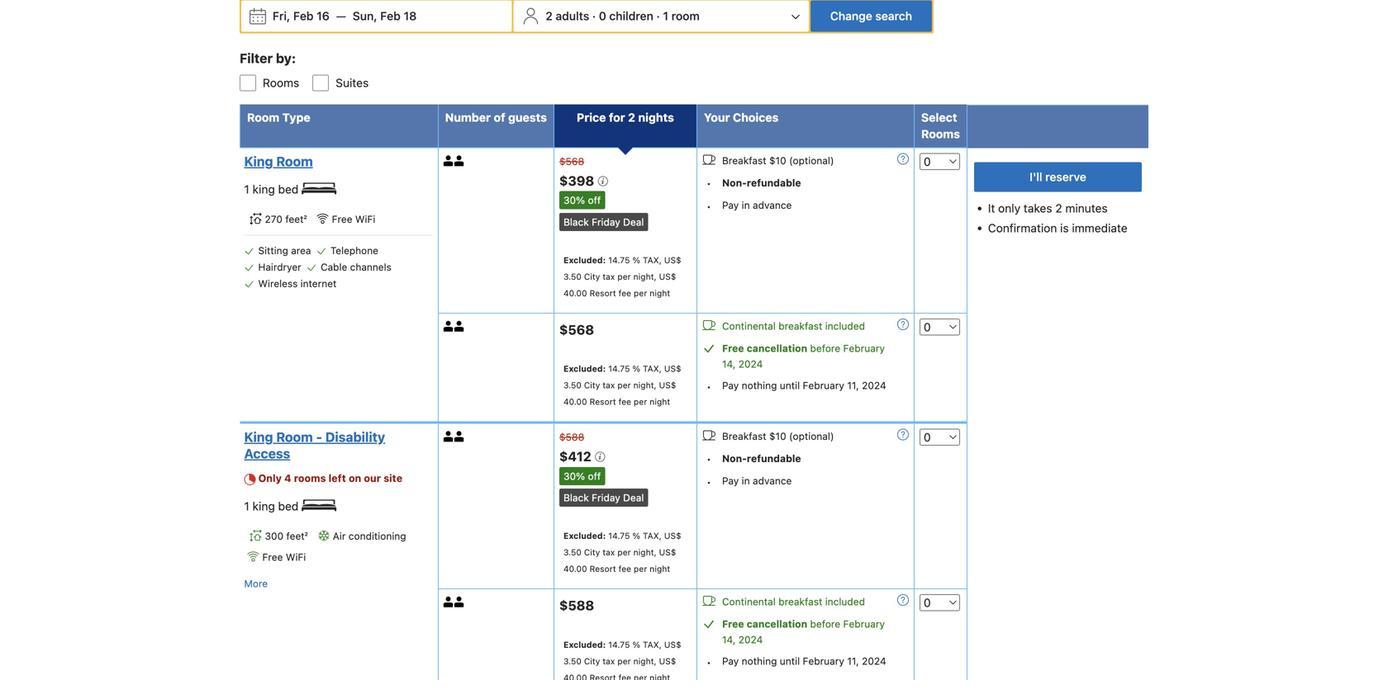 Task type: describe. For each thing, give the bounding box(es) containing it.
before february 14, 2024 for $588
[[722, 619, 885, 646]]

$588 for excluded:
[[559, 599, 594, 614]]

room type
[[247, 111, 311, 124]]

pay nothing until february 11, 2024 for $588
[[722, 656, 886, 668]]

refundable for $398
[[747, 177, 801, 189]]

air conditioning
[[333, 531, 406, 543]]

off for $398
[[588, 195, 601, 206]]

2 night, from the top
[[633, 381, 657, 391]]

free cancellation for $568
[[722, 343, 807, 355]]

more details on meals and payment options image for $588
[[897, 595, 909, 607]]

king room - disability access link
[[244, 429, 429, 463]]

1 night from the top
[[650, 288, 670, 298]]

i'll reserve button
[[974, 163, 1142, 192]]

sitting area
[[258, 245, 311, 257]]

3 14.75 % tax, us$ 3.50 city tax per night, us$ 40.00 resort fee per night from the top
[[563, 531, 681, 574]]

0 vertical spatial occupancy image
[[444, 156, 454, 167]]

4 14.75 % tax, us$ 3.50 city tax per night, us$ 40.00 resort fee per night from the top
[[563, 640, 681, 681]]

30% off. you're getting a reduced rate because this property is offering a discount.. element for $412
[[559, 468, 605, 486]]

only
[[258, 473, 282, 485]]

non-refundable for $412
[[722, 453, 801, 465]]

1 excluded: from the top
[[563, 255, 606, 265]]

—
[[336, 9, 346, 23]]

king for king room - disability access
[[244, 430, 273, 446]]

1 vertical spatial 2
[[628, 111, 635, 124]]

select rooms
[[921, 111, 960, 141]]

continental breakfast included for $568
[[722, 321, 865, 332]]

feet² for 300 feet²
[[286, 531, 308, 543]]

2 % from the top
[[632, 364, 640, 374]]

1 vertical spatial occupancy image
[[444, 321, 454, 332]]

4
[[284, 473, 291, 485]]

only 4 rooms left on our site
[[258, 473, 402, 485]]

0 vertical spatial room
[[247, 111, 280, 124]]

3 pay from the top
[[722, 476, 739, 487]]

3 fee from the top
[[619, 564, 631, 574]]

cancellation for $588
[[747, 619, 807, 631]]

1 14.75 % tax, us$ 3.50 city tax per night, us$ 40.00 resort fee per night from the top
[[563, 255, 681, 298]]

4 city from the top
[[584, 657, 600, 667]]

on
[[349, 473, 361, 485]]

• for $588 more details on meals and payment options icon
[[707, 657, 711, 669]]

before february 14, 2024 for $568
[[722, 343, 885, 370]]

for
[[609, 111, 625, 124]]

wireless internet
[[258, 278, 337, 290]]

-
[[316, 430, 322, 446]]

4 pay from the top
[[722, 656, 739, 668]]

children
[[609, 9, 653, 23]]

2 3.50 from the top
[[563, 381, 582, 391]]

cable channels
[[321, 262, 392, 273]]

1 vertical spatial rooms
[[921, 127, 960, 141]]

king room link
[[244, 153, 429, 170]]

air
[[333, 531, 346, 543]]

room
[[671, 9, 700, 23]]

16
[[317, 9, 330, 23]]

fri, feb 16 — sun, feb 18
[[273, 9, 417, 23]]

friday for $398
[[592, 217, 620, 228]]

king room - disability access
[[244, 430, 385, 462]]

30% for $398
[[563, 195, 585, 206]]

takes
[[1024, 202, 1052, 215]]

4 resort from the top
[[590, 673, 616, 681]]

(optional) for $398
[[789, 155, 834, 167]]

4 14.75 from the top
[[608, 640, 630, 650]]

price
[[577, 111, 606, 124]]

pay nothing until february 11, 2024 for $568
[[722, 380, 886, 392]]

30% for $412
[[563, 471, 585, 482]]

refundable for $412
[[747, 453, 801, 465]]

2 adults · 0 children · 1 room button
[[515, 1, 807, 32]]

3 40.00 from the top
[[563, 564, 587, 574]]

1 14.75 from the top
[[608, 255, 630, 265]]

3 resort from the top
[[590, 564, 616, 574]]

4 tax, from the top
[[643, 640, 662, 650]]

3 excluded: from the top
[[563, 531, 606, 541]]

minutes
[[1065, 202, 1108, 215]]

$10 for $398
[[769, 155, 786, 167]]

2 feb from the left
[[380, 9, 401, 23]]

1 40.00 from the top
[[563, 288, 587, 298]]

free cancellation for $588
[[722, 619, 807, 631]]

2 1 king bed from the top
[[244, 500, 302, 514]]

1 fee from the top
[[619, 288, 631, 298]]

0 horizontal spatial wifi
[[286, 552, 306, 564]]

continental for $588
[[722, 597, 776, 608]]

4 night from the top
[[650, 673, 670, 681]]

4 3.50 from the top
[[563, 657, 582, 667]]

suites
[[336, 76, 369, 90]]

is
[[1060, 222, 1069, 235]]

0
[[599, 9, 606, 23]]

270
[[265, 214, 283, 225]]

non- for $412
[[722, 453, 747, 465]]

$568 for $398
[[559, 156, 584, 167]]

search
[[875, 9, 912, 23]]

choices
[[733, 111, 779, 124]]

wireless
[[258, 278, 298, 290]]

our
[[364, 473, 381, 485]]

internet
[[300, 278, 337, 290]]

2 excluded: from the top
[[563, 364, 606, 374]]

king room
[[244, 154, 313, 170]]

4 40.00 from the top
[[563, 673, 587, 681]]

number
[[445, 111, 491, 124]]

3 14.75 from the top
[[608, 531, 630, 541]]

1 feb from the left
[[293, 9, 314, 23]]

2 night from the top
[[650, 397, 670, 407]]

site
[[384, 473, 402, 485]]

sun, feb 18 button
[[346, 1, 423, 31]]

(optional) for $412
[[789, 431, 834, 443]]

friday for $412
[[592, 493, 620, 504]]

deal for $398
[[623, 217, 644, 228]]

area
[[291, 245, 311, 257]]

off for $412
[[588, 471, 601, 482]]

1 tax, from the top
[[643, 255, 662, 265]]

• for 2nd more details on meals and payment options icon
[[707, 477, 711, 488]]

breakfast for $412
[[722, 431, 766, 443]]

14, for $568
[[722, 359, 736, 370]]

3 tax from the top
[[603, 548, 615, 558]]

breakfast $10 (optional) for $412
[[722, 431, 834, 443]]

by:
[[276, 51, 296, 66]]

1 king from the top
[[253, 183, 275, 196]]

270 feet²
[[265, 214, 307, 225]]

sitting
[[258, 245, 288, 257]]

before for $588
[[810, 619, 840, 631]]

2 resort from the top
[[590, 397, 616, 407]]

$398
[[559, 173, 597, 189]]

4 fee from the top
[[619, 673, 631, 681]]

black friday deal for $412
[[563, 493, 644, 504]]

2 bed from the top
[[278, 500, 299, 514]]

11, for $588
[[847, 656, 859, 668]]

select
[[921, 111, 957, 124]]

room for king room
[[276, 154, 313, 170]]

non- for $398
[[722, 177, 747, 189]]

price for 2 nights
[[577, 111, 674, 124]]

of
[[494, 111, 505, 124]]

only
[[998, 202, 1021, 215]]

nothing for $568
[[742, 380, 777, 392]]

rooms inside group
[[263, 76, 299, 90]]

cable
[[321, 262, 347, 273]]

2 adults · 0 children · 1 room
[[546, 9, 700, 23]]

0 vertical spatial wifi
[[355, 214, 375, 225]]

channels
[[350, 262, 392, 273]]

1 pay from the top
[[722, 200, 739, 211]]

black friday deal for $398
[[563, 217, 644, 228]]

1 • from the top
[[707, 178, 711, 189]]

it
[[988, 202, 995, 215]]

black for $398
[[563, 217, 589, 228]]

4 night, from the top
[[633, 657, 657, 667]]

2 more details on meals and payment options image from the top
[[897, 429, 909, 441]]

black for $412
[[563, 493, 589, 504]]



Task type: vqa. For each thing, say whether or not it's contained in the screenshot.
sat,
no



Task type: locate. For each thing, give the bounding box(es) containing it.
0 horizontal spatial feb
[[293, 9, 314, 23]]

1 down access
[[244, 500, 249, 514]]

nothing
[[742, 380, 777, 392], [742, 656, 777, 668]]

1 advance from the top
[[753, 200, 792, 211]]

i'll reserve
[[1030, 170, 1086, 184]]

0 vertical spatial (optional)
[[789, 155, 834, 167]]

0 vertical spatial breakfast
[[779, 321, 822, 332]]

1 14, from the top
[[722, 359, 736, 370]]

0 vertical spatial until
[[780, 380, 800, 392]]

0 vertical spatial cancellation
[[747, 343, 807, 355]]

2 king from the top
[[253, 500, 275, 514]]

1 3.50 from the top
[[563, 272, 582, 282]]

1 vertical spatial feet²
[[286, 531, 308, 543]]

$568
[[559, 156, 584, 167], [559, 322, 594, 338]]

occupancy image
[[444, 156, 454, 167], [444, 321, 454, 332], [454, 432, 465, 443]]

0 vertical spatial deal
[[623, 217, 644, 228]]

advance for $398
[[753, 200, 792, 211]]

black friday deal. you're getting a reduced rate because this property is offering a discount when you book before nov 29, 2023 and stay before dec 31, 2024.. element for $398
[[559, 213, 648, 231]]

1 vertical spatial cancellation
[[747, 619, 807, 631]]

1 horizontal spatial 2
[[628, 111, 635, 124]]

1 vertical spatial $568
[[559, 322, 594, 338]]

more
[[244, 578, 268, 590]]

1 vertical spatial breakfast
[[722, 431, 766, 443]]

1 vertical spatial non-refundable
[[722, 453, 801, 465]]

nights
[[638, 111, 674, 124]]

room inside king room link
[[276, 154, 313, 170]]

2 14, from the top
[[722, 635, 736, 646]]

breakfast $10 (optional) for $398
[[722, 155, 834, 167]]

included
[[825, 321, 865, 332], [825, 597, 865, 608]]

2 included from the top
[[825, 597, 865, 608]]

feb left 16
[[293, 9, 314, 23]]

1 vertical spatial continental
[[722, 597, 776, 608]]

confirmation
[[988, 222, 1057, 235]]

telephone
[[330, 245, 378, 257]]

1 city from the top
[[584, 272, 600, 282]]

2 tax from the top
[[603, 381, 615, 391]]

before
[[810, 343, 840, 355], [810, 619, 840, 631]]

fri, feb 16 button
[[266, 1, 336, 31]]

30% off
[[563, 195, 601, 206], [563, 471, 601, 482]]

4 • from the top
[[707, 454, 711, 465]]

1 vertical spatial included
[[825, 597, 865, 608]]

1 friday from the top
[[592, 217, 620, 228]]

2 refundable from the top
[[747, 453, 801, 465]]

1 vertical spatial 11,
[[847, 656, 859, 668]]

1 vertical spatial black
[[563, 493, 589, 504]]

filter by:
[[240, 51, 296, 66]]

king down room type
[[244, 154, 273, 170]]

1 vertical spatial refundable
[[747, 453, 801, 465]]

30% off. you're getting a reduced rate because this property is offering a discount.. element down $412
[[559, 468, 605, 486]]

2 breakfast from the top
[[779, 597, 822, 608]]

king
[[244, 154, 273, 170], [244, 430, 273, 446]]

1 vertical spatial $10
[[769, 431, 786, 443]]

wifi up telephone
[[355, 214, 375, 225]]

1 vertical spatial pay in advance
[[722, 476, 792, 487]]

2 14.75 % tax, us$ 3.50 city tax per night, us$ 40.00 resort fee per night from the top
[[563, 364, 681, 407]]

2 pay from the top
[[722, 380, 739, 392]]

30% off for $412
[[563, 471, 601, 482]]

1 horizontal spatial rooms
[[921, 127, 960, 141]]

2024
[[739, 359, 763, 370], [862, 380, 886, 392], [739, 635, 763, 646], [862, 656, 886, 668]]

continental breakfast included for $588
[[722, 597, 865, 608]]

more details on meals and payment options image
[[897, 319, 909, 331], [897, 429, 909, 441], [897, 595, 909, 607]]

city
[[584, 272, 600, 282], [584, 381, 600, 391], [584, 548, 600, 558], [584, 657, 600, 667]]

guests
[[508, 111, 547, 124]]

free cancellation
[[722, 343, 807, 355], [722, 619, 807, 631]]

deal
[[623, 217, 644, 228], [623, 493, 644, 504]]

pay in advance for $412
[[722, 476, 792, 487]]

2 tax, from the top
[[643, 364, 662, 374]]

2 right for
[[628, 111, 635, 124]]

non-
[[722, 177, 747, 189], [722, 453, 747, 465]]

0 vertical spatial 14,
[[722, 359, 736, 370]]

1 · from the left
[[592, 9, 596, 23]]

black down $398
[[563, 217, 589, 228]]

0 horizontal spatial free wifi
[[262, 552, 306, 564]]

1 left room
[[663, 9, 668, 23]]

1 vertical spatial room
[[276, 154, 313, 170]]

2 vertical spatial room
[[276, 430, 313, 446]]

0 vertical spatial 30% off. you're getting a reduced rate because this property is offering a discount.. element
[[559, 191, 605, 210]]

3.50
[[563, 272, 582, 282], [563, 381, 582, 391], [563, 548, 582, 558], [563, 657, 582, 667]]

your choices
[[704, 111, 779, 124]]

2 14.75 from the top
[[608, 364, 630, 374]]

1 until from the top
[[780, 380, 800, 392]]

3 more details on meals and payment options image from the top
[[897, 595, 909, 607]]

filter
[[240, 51, 273, 66]]

in for $398
[[742, 200, 750, 211]]

4 excluded: from the top
[[563, 640, 606, 650]]

2 vertical spatial more details on meals and payment options image
[[897, 595, 909, 607]]

1 vertical spatial continental breakfast included
[[722, 597, 865, 608]]

per
[[618, 272, 631, 282], [634, 288, 647, 298], [618, 381, 631, 391], [634, 397, 647, 407], [618, 548, 631, 558], [634, 564, 647, 574], [618, 657, 631, 667], [634, 673, 647, 681]]

2 inside 2 adults · 0 children · 1 room dropdown button
[[546, 9, 553, 23]]

2 30% off from the top
[[563, 471, 601, 482]]

room left -
[[276, 430, 313, 446]]

2 fee from the top
[[619, 397, 631, 407]]

1 breakfast from the top
[[722, 155, 766, 167]]

continental for $568
[[722, 321, 776, 332]]

1 vertical spatial free cancellation
[[722, 619, 807, 631]]

1 vertical spatial 30% off. you're getting a reduced rate because this property is offering a discount.. element
[[559, 468, 605, 486]]

black friday deal down $398
[[563, 217, 644, 228]]

black down $412
[[563, 493, 589, 504]]

conditioning
[[349, 531, 406, 543]]

2 before from the top
[[810, 619, 840, 631]]

change search button
[[811, 1, 932, 32]]

2
[[546, 9, 553, 23], [628, 111, 635, 124], [1055, 202, 1062, 215]]

1 vertical spatial before february 14, 2024
[[722, 619, 885, 646]]

feet² right 300 at left
[[286, 531, 308, 543]]

2 inside it only takes 2 minutes confirmation is immediate
[[1055, 202, 1062, 215]]

2 black friday deal from the top
[[563, 493, 644, 504]]

2 off from the top
[[588, 471, 601, 482]]

2 non-refundable from the top
[[722, 453, 801, 465]]

feb
[[293, 9, 314, 23], [380, 9, 401, 23]]

left
[[329, 473, 346, 485]]

0 vertical spatial pay in advance
[[722, 200, 792, 211]]

0 vertical spatial $568
[[559, 156, 584, 167]]

4 % from the top
[[632, 640, 640, 650]]

2 continental breakfast included from the top
[[722, 597, 865, 608]]

room down type at left
[[276, 154, 313, 170]]

30% off down $398
[[563, 195, 601, 206]]

4 tax from the top
[[603, 657, 615, 667]]

0 vertical spatial continental breakfast included
[[722, 321, 865, 332]]

nothing for $588
[[742, 656, 777, 668]]

1 vertical spatial before
[[810, 619, 840, 631]]

2 vertical spatial 1
[[244, 500, 249, 514]]

advance for $412
[[753, 476, 792, 487]]

type
[[282, 111, 311, 124]]

$568 for excluded:
[[559, 322, 594, 338]]

1 horizontal spatial feb
[[380, 9, 401, 23]]

1 vertical spatial nothing
[[742, 656, 777, 668]]

0 vertical spatial breakfast
[[722, 155, 766, 167]]

occupancy image
[[454, 156, 465, 167], [454, 321, 465, 332], [444, 432, 454, 443], [444, 598, 454, 608], [454, 598, 465, 608]]

3 3.50 from the top
[[563, 548, 582, 558]]

black friday deal. you're getting a reduced rate because this property is offering a discount when you book before nov 29, 2023 and stay before dec 31, 2024.. element down $412
[[559, 489, 648, 507]]

it only takes 2 minutes confirmation is immediate
[[988, 202, 1128, 235]]

feb left 18
[[380, 9, 401, 23]]

1 vertical spatial pay nothing until february 11, 2024
[[722, 656, 886, 668]]

•
[[707, 178, 711, 189], [707, 201, 711, 212], [707, 381, 711, 393], [707, 454, 711, 465], [707, 477, 711, 488], [707, 657, 711, 669]]

1 cancellation from the top
[[747, 343, 807, 355]]

until
[[780, 380, 800, 392], [780, 656, 800, 668]]

0 vertical spatial free wifi
[[332, 214, 375, 225]]

king for king room
[[244, 154, 273, 170]]

free wifi
[[332, 214, 375, 225], [262, 552, 306, 564]]

night,
[[633, 272, 657, 282], [633, 381, 657, 391], [633, 548, 657, 558], [633, 657, 657, 667]]

14,
[[722, 359, 736, 370], [722, 635, 736, 646]]

3 % from the top
[[632, 531, 640, 541]]

0 vertical spatial rooms
[[263, 76, 299, 90]]

$10 for $412
[[769, 431, 786, 443]]

0 vertical spatial continental
[[722, 321, 776, 332]]

pay nothing until february 11, 2024
[[722, 380, 886, 392], [722, 656, 886, 668]]

3 night, from the top
[[633, 548, 657, 558]]

2 vertical spatial 2
[[1055, 202, 1062, 215]]

feet² for 270 feet²
[[285, 214, 307, 225]]

30% off. you're getting a reduced rate because this property is offering a discount.. element
[[559, 191, 605, 210], [559, 468, 605, 486]]

1 vertical spatial $588
[[559, 599, 594, 614]]

6 • from the top
[[707, 657, 711, 669]]

0 vertical spatial 1
[[663, 9, 668, 23]]

0 vertical spatial nothing
[[742, 380, 777, 392]]

rooms down by:
[[263, 76, 299, 90]]

1 pay in advance from the top
[[722, 200, 792, 211]]

$588 for $412
[[559, 432, 584, 444]]

1 king bed down only
[[244, 500, 302, 514]]

14.75
[[608, 255, 630, 265], [608, 364, 630, 374], [608, 531, 630, 541], [608, 640, 630, 650]]

30% down $412
[[563, 471, 585, 482]]

king up access
[[244, 430, 273, 446]]

2 30% off. you're getting a reduced rate because this property is offering a discount.. element from the top
[[559, 468, 605, 486]]

30% off. you're getting a reduced rate because this property is offering a discount.. element for $398
[[559, 191, 605, 210]]

room left type at left
[[247, 111, 280, 124]]

your
[[704, 111, 730, 124]]

5 • from the top
[[707, 477, 711, 488]]

3 tax, from the top
[[643, 531, 662, 541]]

until for $568
[[780, 380, 800, 392]]

1 % from the top
[[632, 255, 640, 265]]

included for $568
[[825, 321, 865, 332]]

0 vertical spatial before february 14, 2024
[[722, 343, 885, 370]]

1 continental breakfast included from the top
[[722, 321, 865, 332]]

immediate
[[1072, 222, 1128, 235]]

included for $588
[[825, 597, 865, 608]]

1 vertical spatial black friday deal. you're getting a reduced rate because this property is offering a discount when you book before nov 29, 2023 and stay before dec 31, 2024.. element
[[559, 489, 648, 507]]

2 nothing from the top
[[742, 656, 777, 668]]

breakfast
[[722, 155, 766, 167], [722, 431, 766, 443]]

1 $10 from the top
[[769, 155, 786, 167]]

free wifi up telephone
[[332, 214, 375, 225]]

1 inside 2 adults · 0 children · 1 room dropdown button
[[663, 9, 668, 23]]

0 vertical spatial before
[[810, 343, 840, 355]]

2 up is on the right top
[[1055, 202, 1062, 215]]

1 continental from the top
[[722, 321, 776, 332]]

1 horizontal spatial wifi
[[355, 214, 375, 225]]

1 1 king bed from the top
[[244, 183, 302, 196]]

deal for $412
[[623, 493, 644, 504]]

1 night, from the top
[[633, 272, 657, 282]]

more link
[[244, 576, 268, 593]]

1 vertical spatial friday
[[592, 493, 620, 504]]

friday down $412
[[592, 493, 620, 504]]

1 breakfast from the top
[[779, 321, 822, 332]]

black friday deal
[[563, 217, 644, 228], [563, 493, 644, 504]]

fri,
[[273, 9, 290, 23]]

· right children
[[656, 9, 660, 23]]

free wifi down 300 feet²
[[262, 552, 306, 564]]

feet² right 270
[[285, 214, 307, 225]]

0 horizontal spatial ·
[[592, 9, 596, 23]]

1 in from the top
[[742, 200, 750, 211]]

continental breakfast included
[[722, 321, 865, 332], [722, 597, 865, 608]]

0 vertical spatial $10
[[769, 155, 786, 167]]

group
[[226, 62, 1149, 91]]

disability
[[325, 430, 385, 446]]

1 king bed down king room
[[244, 183, 302, 196]]

bed
[[278, 183, 299, 196], [278, 500, 299, 514]]

hairdryer
[[258, 262, 301, 273]]

1 vertical spatial non-
[[722, 453, 747, 465]]

rooms
[[294, 473, 326, 485]]

bed down the 4
[[278, 500, 299, 514]]

breakfast for $588
[[779, 597, 822, 608]]

adults
[[556, 9, 589, 23]]

2 pay in advance from the top
[[722, 476, 792, 487]]

0 vertical spatial black friday deal. you're getting a reduced rate because this property is offering a discount when you book before nov 29, 2023 and stay before dec 31, 2024.. element
[[559, 213, 648, 231]]

night
[[650, 288, 670, 298], [650, 397, 670, 407], [650, 564, 670, 574], [650, 673, 670, 681]]

until for $588
[[780, 656, 800, 668]]

1 30% from the top
[[563, 195, 585, 206]]

black friday deal. you're getting a reduced rate because this property is offering a discount when you book before nov 29, 2023 and stay before dec 31, 2024.. element for $412
[[559, 489, 648, 507]]

2 40.00 from the top
[[563, 397, 587, 407]]

in for $412
[[742, 476, 750, 487]]

1 vertical spatial in
[[742, 476, 750, 487]]

2 breakfast $10 (optional) from the top
[[722, 431, 834, 443]]

wifi down 300 feet²
[[286, 552, 306, 564]]

1 vertical spatial black friday deal
[[563, 493, 644, 504]]

2 black friday deal. you're getting a reduced rate because this property is offering a discount when you book before nov 29, 2023 and stay before dec 31, 2024.. element from the top
[[559, 489, 648, 507]]

room inside king room - disability access
[[276, 430, 313, 446]]

king up 270
[[253, 183, 275, 196]]

0 vertical spatial free cancellation
[[722, 343, 807, 355]]

1 pay nothing until february 11, 2024 from the top
[[722, 380, 886, 392]]

fee
[[619, 288, 631, 298], [619, 397, 631, 407], [619, 564, 631, 574], [619, 673, 631, 681]]

pay in advance
[[722, 200, 792, 211], [722, 476, 792, 487]]

change
[[830, 9, 872, 23]]

14.75 % tax, us$ 3.50 city tax per night, us$ 40.00 resort fee per night
[[563, 255, 681, 298], [563, 364, 681, 407], [563, 531, 681, 574], [563, 640, 681, 681]]

1 free cancellation from the top
[[722, 343, 807, 355]]

before for $568
[[810, 343, 840, 355]]

1 vertical spatial 1
[[244, 183, 249, 196]]

• for more details on meals and payment options image
[[707, 201, 711, 212]]

0 vertical spatial 30% off
[[563, 195, 601, 206]]

more details on meals and payment options image
[[897, 153, 909, 165]]

1 vertical spatial 1 king bed
[[244, 500, 302, 514]]

0 vertical spatial pay nothing until february 11, 2024
[[722, 380, 886, 392]]

1 vertical spatial free wifi
[[262, 552, 306, 564]]

0 vertical spatial 11,
[[847, 380, 859, 392]]

30% off for $398
[[563, 195, 601, 206]]

sun,
[[353, 9, 377, 23]]

more details on meals and payment options image for $568
[[897, 319, 909, 331]]

1 vertical spatial 30% off
[[563, 471, 601, 482]]

1 vertical spatial more details on meals and payment options image
[[897, 429, 909, 441]]

1 vertical spatial 30%
[[563, 471, 585, 482]]

black friday deal. you're getting a reduced rate because this property is offering a discount when you book before nov 29, 2023 and stay before dec 31, 2024.. element
[[559, 213, 648, 231], [559, 489, 648, 507]]

0 vertical spatial included
[[825, 321, 865, 332]]

300 feet²
[[265, 531, 308, 543]]

3 night from the top
[[650, 564, 670, 574]]

1 resort from the top
[[590, 288, 616, 298]]

1 vertical spatial deal
[[623, 493, 644, 504]]

2 left adults
[[546, 9, 553, 23]]

1 vertical spatial breakfast
[[779, 597, 822, 608]]

refundable
[[747, 177, 801, 189], [747, 453, 801, 465]]

3 • from the top
[[707, 381, 711, 393]]

1 black from the top
[[563, 217, 589, 228]]

30% down $398
[[563, 195, 585, 206]]

advance
[[753, 200, 792, 211], [753, 476, 792, 487]]

14, for $588
[[722, 635, 736, 646]]

0 vertical spatial off
[[588, 195, 601, 206]]

0 horizontal spatial 2
[[546, 9, 553, 23]]

$412
[[559, 449, 595, 465]]

$588
[[559, 432, 584, 444], [559, 599, 594, 614]]

0 vertical spatial 30%
[[563, 195, 585, 206]]

1 $588 from the top
[[559, 432, 584, 444]]

change search
[[830, 9, 912, 23]]

2 vertical spatial occupancy image
[[454, 432, 465, 443]]

bed down king room
[[278, 183, 299, 196]]

king inside king room - disability access
[[244, 430, 273, 446]]

breakfast for $568
[[779, 321, 822, 332]]

off down $412
[[588, 471, 601, 482]]

king down only
[[253, 500, 275, 514]]

0 vertical spatial friday
[[592, 217, 620, 228]]

1 horizontal spatial free wifi
[[332, 214, 375, 225]]

us$
[[664, 255, 681, 265], [659, 272, 676, 282], [664, 364, 681, 374], [659, 381, 676, 391], [664, 531, 681, 541], [659, 548, 676, 558], [664, 640, 681, 650], [659, 657, 676, 667]]

cancellation for $568
[[747, 343, 807, 355]]

30% off. you're getting a reduced rate because this property is offering a discount.. element down $398
[[559, 191, 605, 210]]

• for $568's more details on meals and payment options icon
[[707, 381, 711, 393]]

11,
[[847, 380, 859, 392], [847, 656, 859, 668]]

2 until from the top
[[780, 656, 800, 668]]

black friday deal down $412
[[563, 493, 644, 504]]

300
[[265, 531, 284, 543]]

access
[[244, 446, 290, 462]]

breakfast for $398
[[722, 155, 766, 167]]

0 vertical spatial 1 king bed
[[244, 183, 302, 196]]

king
[[253, 183, 275, 196], [253, 500, 275, 514]]

group containing rooms
[[226, 62, 1149, 91]]

18
[[404, 9, 417, 23]]

1 deal from the top
[[623, 217, 644, 228]]

1 vertical spatial off
[[588, 471, 601, 482]]

2 non- from the top
[[722, 453, 747, 465]]

1 vertical spatial king
[[253, 500, 275, 514]]

0 vertical spatial more details on meals and payment options image
[[897, 319, 909, 331]]

0 vertical spatial non-refundable
[[722, 177, 801, 189]]

30% off down $412
[[563, 471, 601, 482]]

1 vertical spatial until
[[780, 656, 800, 668]]

before february 14, 2024
[[722, 343, 885, 370], [722, 619, 885, 646]]

0 vertical spatial breakfast $10 (optional)
[[722, 155, 834, 167]]

2 friday from the top
[[592, 493, 620, 504]]

1
[[663, 9, 668, 23], [244, 183, 249, 196], [244, 500, 249, 514]]

1 off from the top
[[588, 195, 601, 206]]

off down $398
[[588, 195, 601, 206]]

1 bed from the top
[[278, 183, 299, 196]]

0 vertical spatial $588
[[559, 432, 584, 444]]

40.00
[[563, 288, 587, 298], [563, 397, 587, 407], [563, 564, 587, 574], [563, 673, 587, 681]]

tax,
[[643, 255, 662, 265], [643, 364, 662, 374], [643, 531, 662, 541], [643, 640, 662, 650]]

2 king from the top
[[244, 430, 273, 446]]

2 black from the top
[[563, 493, 589, 504]]

0 vertical spatial black friday deal
[[563, 217, 644, 228]]

0 vertical spatial refundable
[[747, 177, 801, 189]]

non-refundable for $398
[[722, 177, 801, 189]]

3 city from the top
[[584, 548, 600, 558]]

excluded:
[[563, 255, 606, 265], [563, 364, 606, 374], [563, 531, 606, 541], [563, 640, 606, 650]]

1 (optional) from the top
[[789, 155, 834, 167]]

2 city from the top
[[584, 381, 600, 391]]

1 refundable from the top
[[747, 177, 801, 189]]

1 non- from the top
[[722, 177, 747, 189]]

2 breakfast from the top
[[722, 431, 766, 443]]

0 vertical spatial black
[[563, 217, 589, 228]]

1 tax from the top
[[603, 272, 615, 282]]

1 vertical spatial (optional)
[[789, 431, 834, 443]]

0 vertical spatial bed
[[278, 183, 299, 196]]

· left 0
[[592, 9, 596, 23]]

1 vertical spatial wifi
[[286, 552, 306, 564]]

1 before from the top
[[810, 343, 840, 355]]

1 black friday deal from the top
[[563, 217, 644, 228]]

2 continental from the top
[[722, 597, 776, 608]]

0 vertical spatial king
[[244, 154, 273, 170]]

pay in advance for $398
[[722, 200, 792, 211]]

·
[[592, 9, 596, 23], [656, 9, 660, 23]]

0 vertical spatial non-
[[722, 177, 747, 189]]

friday down $398
[[592, 217, 620, 228]]

1 down king room
[[244, 183, 249, 196]]

number of guests
[[445, 111, 547, 124]]

2 · from the left
[[656, 9, 660, 23]]

11, for $568
[[847, 380, 859, 392]]

rooms down select
[[921, 127, 960, 141]]

rooms
[[263, 76, 299, 90], [921, 127, 960, 141]]

2 horizontal spatial 2
[[1055, 202, 1062, 215]]

black friday deal. you're getting a reduced rate because this property is offering a discount when you book before nov 29, 2023 and stay before dec 31, 2024.. element down $398
[[559, 213, 648, 231]]

room for king room - disability access
[[276, 430, 313, 446]]



